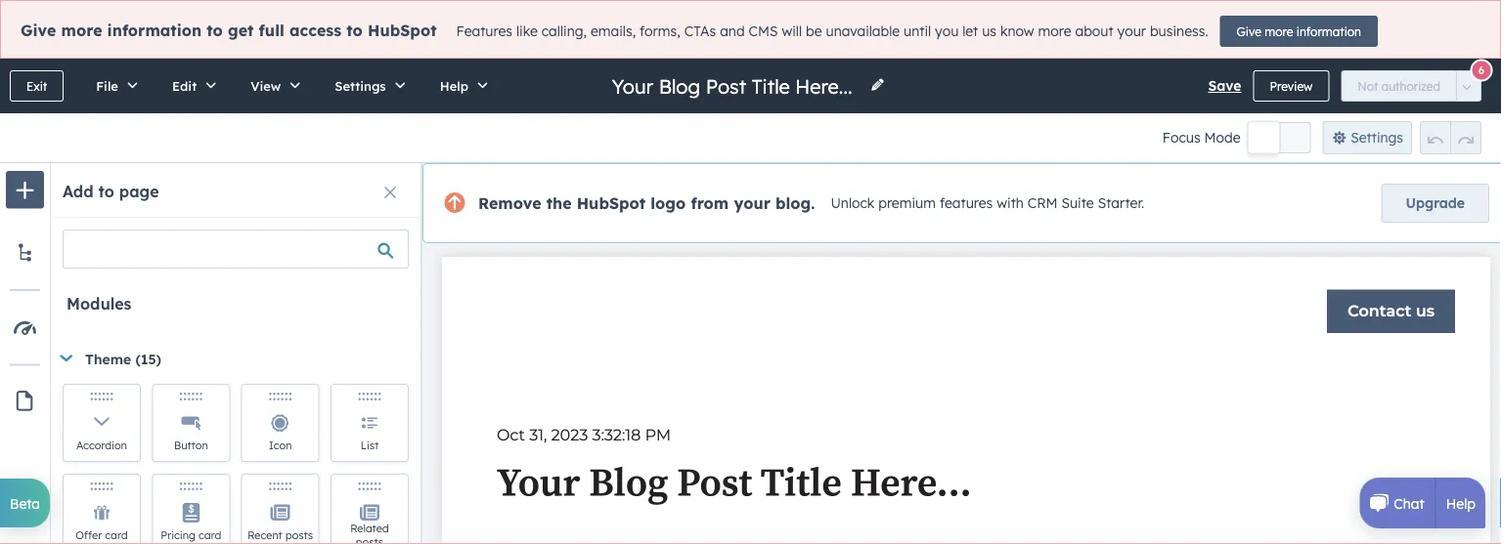 Task type: describe. For each thing, give the bounding box(es) containing it.
upgrade link
[[1382, 184, 1490, 223]]

features
[[456, 23, 512, 40]]

1 vertical spatial settings
[[1351, 129, 1403, 146]]

blog.
[[776, 194, 815, 213]]

calling,
[[542, 23, 587, 40]]

give more information
[[1237, 24, 1361, 39]]

file
[[96, 78, 118, 94]]

more for give more information to get full access to hubspot
[[61, 21, 102, 40]]

upgrade
[[1406, 195, 1465, 212]]

suite
[[1062, 195, 1094, 212]]

unavailable
[[826, 23, 900, 40]]

save
[[1208, 77, 1242, 94]]

information for give more information
[[1297, 24, 1361, 39]]

give for give more information to get full access to hubspot
[[21, 21, 56, 40]]

edit
[[172, 78, 197, 94]]

be
[[806, 23, 822, 40]]

full
[[259, 21, 284, 40]]

1 horizontal spatial to
[[207, 21, 223, 40]]

will
[[782, 23, 802, 40]]

mode
[[1205, 129, 1241, 146]]

help inside help button
[[440, 78, 469, 94]]

1 horizontal spatial hubspot
[[577, 194, 646, 213]]

get
[[228, 21, 254, 40]]

view button
[[230, 59, 314, 113]]

add
[[63, 182, 93, 201]]

0 horizontal spatial settings button
[[314, 59, 419, 113]]

give more information link
[[1220, 16, 1378, 47]]

from
[[691, 194, 729, 213]]

emails,
[[591, 23, 636, 40]]

you
[[935, 23, 959, 40]]

add to page
[[63, 182, 159, 201]]

preview button
[[1253, 70, 1329, 102]]

ctas
[[684, 23, 716, 40]]

not authorized
[[1358, 79, 1441, 93]]

Search search field
[[63, 230, 409, 269]]

about
[[1075, 23, 1114, 40]]

know
[[1000, 23, 1034, 40]]

page
[[119, 182, 159, 201]]

like
[[516, 23, 538, 40]]

1 vertical spatial your
[[734, 194, 771, 213]]

logo
[[651, 194, 686, 213]]

access
[[289, 21, 342, 40]]

not authorized group
[[1341, 70, 1482, 102]]

the
[[546, 194, 572, 213]]



Task type: vqa. For each thing, say whether or not it's contained in the screenshot.
Starter.
yes



Task type: locate. For each thing, give the bounding box(es) containing it.
0 horizontal spatial information
[[107, 21, 202, 40]]

1 horizontal spatial information
[[1297, 24, 1361, 39]]

remove
[[478, 194, 541, 213]]

help down features
[[440, 78, 469, 94]]

more up the preview
[[1265, 24, 1293, 39]]

exit link
[[10, 70, 64, 102]]

with
[[997, 195, 1024, 212]]

0 vertical spatial your
[[1117, 23, 1146, 40]]

edit button
[[152, 59, 230, 113]]

settings button down not at the top of the page
[[1323, 121, 1412, 155]]

0 horizontal spatial more
[[61, 21, 102, 40]]

0 horizontal spatial your
[[734, 194, 771, 213]]

not
[[1358, 79, 1378, 93]]

0 horizontal spatial settings
[[335, 78, 386, 94]]

file button
[[76, 59, 152, 113]]

0 horizontal spatial give
[[21, 21, 56, 40]]

0 vertical spatial help
[[440, 78, 469, 94]]

more up file
[[61, 21, 102, 40]]

1 horizontal spatial give
[[1237, 24, 1262, 39]]

information up the preview
[[1297, 24, 1361, 39]]

your right from
[[734, 194, 771, 213]]

1 horizontal spatial your
[[1117, 23, 1146, 40]]

0 horizontal spatial hubspot
[[368, 21, 437, 40]]

settings button
[[314, 59, 419, 113], [1323, 121, 1412, 155]]

your right about
[[1117, 23, 1146, 40]]

remove the hubspot logo from your blog.
[[478, 194, 815, 213]]

to left get
[[207, 21, 223, 40]]

1 horizontal spatial settings button
[[1323, 121, 1412, 155]]

and
[[720, 23, 745, 40]]

close image
[[384, 187, 396, 199]]

authorized
[[1382, 79, 1441, 93]]

1 vertical spatial settings button
[[1323, 121, 1412, 155]]

to right add
[[98, 182, 114, 201]]

preview
[[1270, 79, 1313, 93]]

more right know at the top of page
[[1038, 23, 1071, 40]]

give up exit
[[21, 21, 56, 40]]

focus mode element
[[1249, 122, 1311, 154]]

to right access
[[346, 21, 363, 40]]

give for give more information
[[1237, 24, 1262, 39]]

not authorized button
[[1341, 70, 1457, 102]]

crm
[[1028, 195, 1058, 212]]

beta
[[10, 495, 40, 512]]

help button
[[419, 59, 502, 113]]

1 vertical spatial hubspot
[[577, 194, 646, 213]]

business.
[[1150, 23, 1208, 40]]

help right chat
[[1446, 495, 1476, 512]]

give up save
[[1237, 24, 1262, 39]]

beta button
[[0, 479, 50, 528]]

features like calling, emails, forms, ctas and cms will be unavailable until you let us know more about your business.
[[456, 23, 1208, 40]]

2 horizontal spatial more
[[1265, 24, 1293, 39]]

exit
[[26, 79, 47, 93]]

0 horizontal spatial help
[[440, 78, 469, 94]]

focus mode
[[1163, 129, 1241, 146]]

6
[[1479, 64, 1485, 77]]

view
[[251, 78, 281, 94]]

help
[[440, 78, 469, 94], [1446, 495, 1476, 512]]

hubspot up help button
[[368, 21, 437, 40]]

until
[[904, 23, 931, 40]]

unlock premium features with crm suite starter.
[[831, 195, 1145, 212]]

information
[[107, 21, 202, 40], [1297, 24, 1361, 39]]

1 horizontal spatial more
[[1038, 23, 1071, 40]]

1 horizontal spatial help
[[1446, 495, 1476, 512]]

your
[[1117, 23, 1146, 40], [734, 194, 771, 213]]

save button
[[1208, 74, 1242, 98]]

give more information to get full access to hubspot
[[21, 21, 437, 40]]

settings
[[335, 78, 386, 94], [1351, 129, 1403, 146]]

modules
[[67, 294, 131, 314]]

information for give more information to get full access to hubspot
[[107, 21, 202, 40]]

settings button down access
[[314, 59, 419, 113]]

chat
[[1394, 495, 1425, 512]]

settings down access
[[335, 78, 386, 94]]

more
[[61, 21, 102, 40], [1038, 23, 1071, 40], [1265, 24, 1293, 39]]

2 horizontal spatial to
[[346, 21, 363, 40]]

cms
[[749, 23, 778, 40]]

1 vertical spatial help
[[1446, 495, 1476, 512]]

0 horizontal spatial to
[[98, 182, 114, 201]]

None field
[[610, 73, 858, 99]]

hubspot
[[368, 21, 437, 40], [577, 194, 646, 213]]

group
[[1420, 121, 1482, 155]]

starter.
[[1098, 195, 1145, 212]]

to
[[207, 21, 223, 40], [346, 21, 363, 40], [98, 182, 114, 201]]

hubspot right the
[[577, 194, 646, 213]]

focus
[[1163, 129, 1201, 146]]

0 vertical spatial settings button
[[314, 59, 419, 113]]

unlock
[[831, 195, 875, 212]]

0 vertical spatial settings
[[335, 78, 386, 94]]

us
[[982, 23, 997, 40]]

more for give more information
[[1265, 24, 1293, 39]]

settings down not at the top of the page
[[1351, 129, 1403, 146]]

let
[[963, 23, 978, 40]]

premium
[[878, 195, 936, 212]]

1 horizontal spatial settings
[[1351, 129, 1403, 146]]

information up 'edit'
[[107, 21, 202, 40]]

forms,
[[640, 23, 680, 40]]

0 vertical spatial hubspot
[[368, 21, 437, 40]]

features
[[940, 195, 993, 212]]

give
[[21, 21, 56, 40], [1237, 24, 1262, 39]]



